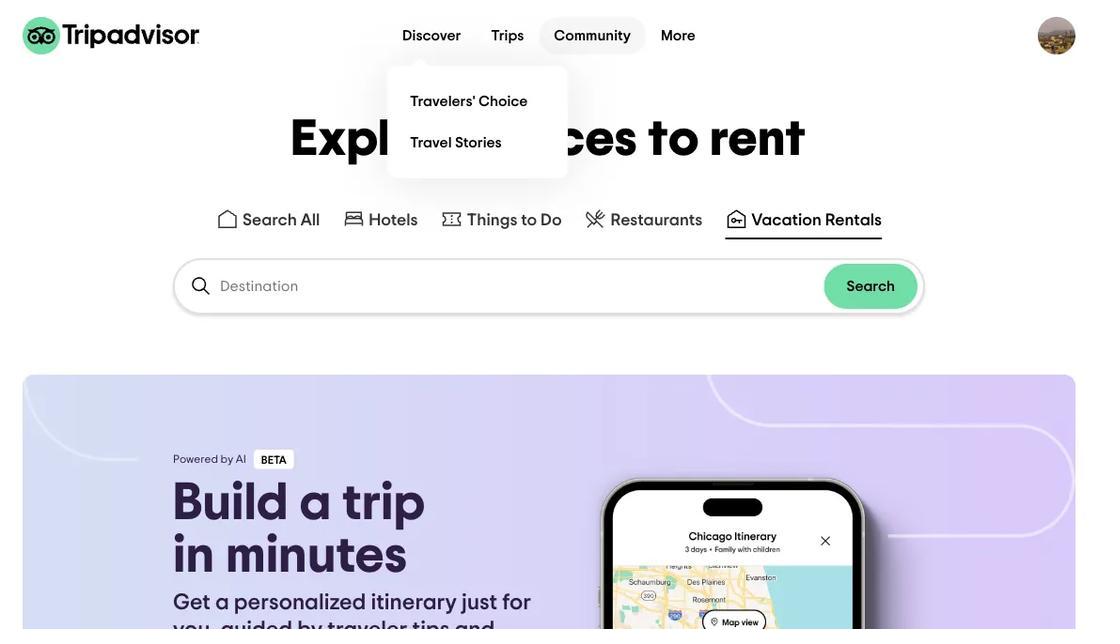 Task type: locate. For each thing, give the bounding box(es) containing it.
1 vertical spatial search
[[847, 279, 895, 294]]

powered by ai
[[173, 454, 246, 466]]

1 horizontal spatial by
[[297, 620, 323, 630]]

a
[[299, 477, 331, 530], [215, 592, 229, 615]]

1 vertical spatial to
[[521, 212, 537, 229]]

1 horizontal spatial to
[[648, 114, 700, 165]]

vacation rentals button
[[721, 204, 886, 240]]

things to do link
[[440, 208, 562, 230]]

a for trip
[[299, 477, 331, 530]]

0 horizontal spatial by
[[221, 454, 233, 466]]

0 horizontal spatial a
[[215, 592, 229, 615]]

explore places to rent
[[292, 114, 806, 165]]

1 horizontal spatial search
[[847, 279, 895, 294]]

search down the rentals
[[847, 279, 895, 294]]

just
[[462, 592, 498, 615]]

community button
[[539, 17, 646, 55]]

restaurants
[[611, 212, 703, 229]]

by
[[221, 454, 233, 466], [297, 620, 323, 630]]

tab list
[[0, 200, 1098, 244]]

search for search
[[847, 279, 895, 294]]

build a trip in minutes
[[173, 477, 425, 582]]

a right get
[[215, 592, 229, 615]]

0 vertical spatial to
[[648, 114, 700, 165]]

community
[[554, 28, 631, 43]]

tab list containing search all
[[0, 200, 1098, 244]]

1 vertical spatial by
[[297, 620, 323, 630]]

0 horizontal spatial search
[[243, 212, 297, 229]]

to
[[648, 114, 700, 165], [521, 212, 537, 229]]

rent
[[710, 114, 806, 165]]

choice
[[479, 94, 528, 109]]

to left do
[[521, 212, 537, 229]]

a inside build a trip in minutes
[[299, 477, 331, 530]]

1 horizontal spatial a
[[299, 477, 331, 530]]

travel
[[410, 135, 452, 150]]

search left all
[[243, 212, 297, 229]]

guided
[[221, 620, 293, 630]]

trips
[[491, 28, 524, 43]]

a inside get a personalized itinerary just for you, guided by traveler tips an
[[215, 592, 229, 615]]

by left ai
[[221, 454, 233, 466]]

a left trip at the left bottom
[[299, 477, 331, 530]]

search button
[[824, 264, 918, 309]]

search image
[[190, 276, 212, 298]]

0 vertical spatial a
[[299, 477, 331, 530]]

profile picture image
[[1038, 17, 1076, 55]]

menu containing travelers' choice
[[387, 66, 568, 179]]

menu
[[387, 66, 568, 179]]

by down personalized
[[297, 620, 323, 630]]

itinerary
[[371, 592, 457, 615]]

search inside "button"
[[243, 212, 297, 229]]

search inside button
[[847, 279, 895, 294]]

ai
[[236, 454, 246, 466]]

search for search all
[[243, 212, 297, 229]]

powered
[[173, 454, 218, 466]]

search
[[243, 212, 297, 229], [847, 279, 895, 294]]

travel stories link
[[402, 122, 553, 164]]

to up "restaurants"
[[648, 114, 700, 165]]

in
[[173, 530, 214, 582]]

1 vertical spatial a
[[215, 592, 229, 615]]

Search search field
[[175, 260, 923, 313]]

0 horizontal spatial to
[[521, 212, 537, 229]]

travelers' choice link
[[402, 81, 553, 122]]

0 vertical spatial search
[[243, 212, 297, 229]]



Task type: vqa. For each thing, say whether or not it's contained in the screenshot.
bottom a
yes



Task type: describe. For each thing, give the bounding box(es) containing it.
search all
[[243, 212, 320, 229]]

stories
[[455, 135, 502, 150]]

0 vertical spatial by
[[221, 454, 233, 466]]

travelers'
[[410, 94, 475, 109]]

by inside get a personalized itinerary just for you, guided by traveler tips an
[[297, 620, 323, 630]]

beta
[[261, 456, 286, 467]]

Search search field
[[220, 278, 824, 295]]

hotels link
[[342, 208, 418, 230]]

build
[[173, 477, 288, 530]]

things
[[467, 212, 517, 229]]

discover button
[[387, 17, 476, 55]]

vacation rentals
[[751, 212, 882, 229]]

tripadvisor image
[[23, 17, 199, 55]]

travel stories
[[410, 135, 502, 150]]

more button
[[646, 17, 711, 55]]

personalized
[[234, 592, 366, 615]]

to inside button
[[521, 212, 537, 229]]

traveler
[[327, 620, 407, 630]]

things to do button
[[437, 204, 566, 240]]

things to do
[[467, 212, 562, 229]]

vacation
[[751, 212, 822, 229]]

vacation rentals link
[[725, 208, 882, 230]]

places
[[480, 114, 638, 165]]

explore
[[292, 114, 470, 165]]

trips button
[[476, 17, 539, 55]]

a for personalized
[[215, 592, 229, 615]]

restaurants link
[[584, 208, 703, 230]]

minutes
[[226, 530, 407, 582]]

do
[[541, 212, 562, 229]]

tips
[[412, 620, 450, 630]]

hotels
[[369, 212, 418, 229]]

hotels button
[[339, 204, 422, 240]]

get a personalized itinerary just for you, guided by traveler tips an
[[173, 592, 531, 630]]

discover
[[402, 28, 461, 43]]

get
[[173, 592, 210, 615]]

more
[[661, 28, 696, 43]]

for
[[502, 592, 531, 615]]

all
[[301, 212, 320, 229]]

travelers' choice
[[410, 94, 528, 109]]

rentals
[[825, 212, 882, 229]]

restaurants button
[[581, 204, 706, 240]]

you,
[[173, 620, 216, 630]]

trip
[[342, 477, 425, 530]]

search all button
[[212, 204, 324, 240]]



